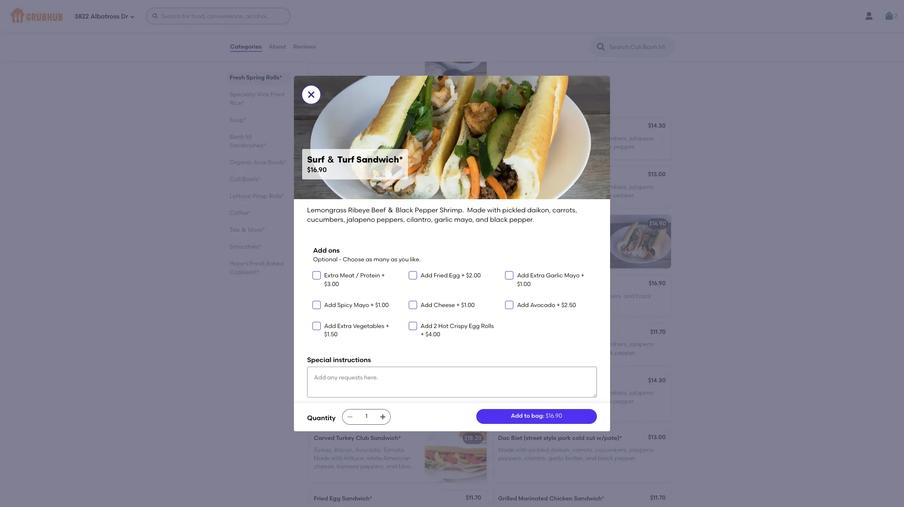 Task type: locate. For each thing, give the bounding box(es) containing it.
american inside turkey, bacon, avocado, tomato. made with lettuce, white american cheese, banana peppers, and black pepper.
[[383, 455, 411, 462]]

0 horizontal spatial fried
[[271, 91, 285, 98]]

cucumbers, inside made with cucumbers, pickled daikon ＆ carrots, jalapenos, cilantro, spicy mayo and black pepper.
[[344, 390, 377, 397]]

1 vertical spatial pepper
[[498, 240, 519, 247]]

0 vertical spatial sauteed
[[498, 123, 522, 130]]

cheese, inside turkey, bacon, avocado, tomato. made with lettuce, white american cheese, banana peppers, and black pepper.
[[314, 463, 335, 470]]

0 horizontal spatial surf
[[307, 154, 325, 165]]

choose
[[343, 256, 364, 263]]

rolls* right "wrap"
[[269, 193, 285, 200]]

0 vertical spatial made with pickled daikon, carrots, cucumbers, jalapeno peppers, cilantro, garlic butter, and black pepper.
[[314, 135, 470, 150]]

1 horizontal spatial mayo
[[565, 272, 580, 279]]

bacon,
[[334, 447, 354, 454]]

0 horizontal spatial 2
[[434, 323, 437, 330]]

mayo right garlic
[[565, 272, 580, 279]]

made with pickled daikon, carrots, cucumbers, jalapeno peppers, cilantro, garlic mayo, and black pepper.
[[498, 135, 654, 150], [314, 184, 470, 199], [498, 184, 654, 199], [314, 232, 470, 247], [314, 293, 470, 308], [498, 390, 654, 405]]

0 vertical spatial black
[[396, 207, 413, 214]]

tea
[[230, 227, 240, 234]]

0 horizontal spatial $1.00
[[375, 302, 389, 309]]

2 vertical spatial fried
[[314, 496, 328, 503]]

1 horizontal spatial crispy
[[450, 323, 468, 330]]

sweet
[[314, 281, 331, 288]]

and
[[401, 143, 412, 150], [585, 143, 596, 150], [400, 192, 411, 199], [585, 192, 596, 199], [476, 216, 489, 224], [400, 240, 411, 247], [517, 266, 528, 273], [624, 293, 635, 300], [400, 301, 411, 308], [586, 350, 597, 357], [401, 398, 412, 405], [585, 398, 596, 405], [586, 455, 597, 462], [386, 463, 398, 470]]

0 horizontal spatial beef
[[371, 207, 386, 214]]

butter, for style
[[566, 455, 584, 462]]

extra for add extra garlic mayo + $1.00
[[530, 272, 545, 279]]

meat
[[340, 272, 355, 279]]

1 vertical spatial turf
[[518, 220, 529, 227]]

+ left $4.00
[[421, 331, 424, 338]]

lettuce, up 'avocado'
[[529, 293, 550, 300]]

sandwiches* inside banh mi sandwiches* tab
[[230, 142, 266, 149]]

mayo
[[565, 272, 580, 279], [354, 302, 369, 309]]

chicken right marinated
[[550, 496, 573, 503]]

2 vertical spatial banh
[[558, 281, 573, 288]]

2 vertical spatial made with pickled daikon, carrots, cucumbers, jalapeno peppers, cilantro, garlic butter, and black pepper.
[[498, 447, 654, 462]]

spicy down sausage
[[337, 302, 353, 309]]

add for add ons optional - choose as many as you like.
[[313, 247, 327, 255]]

crispy up ons
[[331, 220, 349, 227]]

mayo,
[[566, 143, 583, 150], [381, 192, 399, 199], [566, 192, 583, 199], [454, 216, 474, 224], [381, 240, 399, 247], [498, 266, 516, 273], [381, 301, 399, 308], [566, 398, 583, 405]]

1 horizontal spatial loaf
[[347, 330, 359, 337]]

surf ＆ turf sandwich* $16.90
[[307, 154, 403, 174]]

0 horizontal spatial american
[[383, 455, 411, 462]]

0 vertical spatial cheese,
[[551, 293, 573, 300]]

0 horizontal spatial pepper
[[415, 207, 438, 214]]

add left 'avocado'
[[517, 302, 529, 309]]

add inside add ons optional - choose as many as you like.
[[313, 247, 327, 255]]

+ right protein
[[382, 272, 385, 279]]

made inside turkey, bacon, avocado, tomato. made with lettuce, white american cheese, banana peppers, and black pepper.
[[314, 455, 330, 462]]

0 vertical spatial american
[[529, 281, 557, 288]]

fresh up specialty
[[230, 74, 245, 81]]

1 horizontal spatial beef
[[554, 232, 567, 239]]

1 vertical spatial bowls*
[[242, 176, 261, 183]]

pork
[[314, 123, 327, 130], [533, 172, 546, 179]]

1 horizontal spatial mi
[[332, 99, 342, 109]]

mayo
[[384, 398, 400, 405]]

lettuce wrap rolls* tab
[[230, 192, 288, 201]]

ribeye down surf ＆ turf sandwich*
[[534, 232, 553, 239]]

extra inside add extra garlic mayo + $1.00
[[530, 272, 545, 279]]

1 vertical spatial black
[[575, 232, 591, 239]]

rolls* inside tab
[[266, 74, 282, 81]]

$13.00 for sauteed tofu sandwich*
[[464, 171, 482, 178]]

0 vertical spatial chicken
[[340, 34, 363, 41]]

1 horizontal spatial 2
[[895, 12, 898, 19]]

1 vertical spatial $14.30
[[464, 220, 482, 227]]

add inside add extra garlic mayo + $1.00
[[517, 272, 529, 279]]

turf for surf ＆ turf sandwich* $16.90
[[337, 154, 354, 165]]

add down $3.00
[[324, 302, 336, 309]]

0 horizontal spatial sandwiches*
[[230, 142, 266, 149]]

many
[[374, 256, 390, 263]]

banh inside banh mi sandwiches*
[[230, 133, 244, 140]]

0 vertical spatial fried
[[271, 91, 285, 98]]

loaf for pork
[[328, 123, 341, 130]]

0 horizontal spatial banana
[[337, 463, 359, 470]]

bowls* right acai
[[268, 159, 287, 166]]

dac biet (street style pork cold cut w/pate)*
[[498, 435, 623, 442]]

0 horizontal spatial bowls*
[[242, 176, 261, 183]]

0 vertical spatial 2
[[895, 12, 898, 19]]

0 vertical spatial mi
[[332, 99, 342, 109]]

+ left $2.50
[[557, 302, 560, 309]]

sauteed left tofu
[[314, 172, 338, 179]]

bowls* right cali
[[242, 176, 261, 183]]

0 vertical spatial spicy
[[314, 220, 329, 227]]

pork right bbq
[[533, 172, 546, 179]]

lettuce, down bacon,
[[344, 455, 365, 462]]

1 horizontal spatial sauteed
[[498, 123, 522, 130]]

categories button
[[230, 32, 262, 62]]

fresh inside fresh spring rolls* tab
[[230, 74, 245, 81]]

add up optional
[[313, 247, 327, 255]]

organic acai bowls* tab
[[230, 158, 288, 167]]

0 horizontal spatial pork
[[314, 123, 327, 130]]

add for add cheese + $1.00
[[421, 302, 433, 309]]

rolls*
[[266, 74, 282, 81], [269, 193, 285, 200]]

made inside made with cucumbers, pickled daikon ＆ carrots, jalapenos, cilantro, spicy mayo and black pepper.
[[314, 390, 330, 397]]

savory
[[498, 172, 518, 179]]

baked
[[266, 260, 284, 267]]

wok
[[257, 91, 269, 98]]

1 horizontal spatial black
[[575, 232, 591, 239]]

svg image inside "2" button
[[885, 11, 895, 21]]

2 horizontal spatial $1.00
[[517, 281, 531, 288]]

0 horizontal spatial loaf
[[328, 123, 341, 130]]

0 vertical spatial butter,
[[381, 143, 400, 150]]

chicken left curry
[[340, 34, 363, 41]]

+ inside extra meat / protein + $3.00
[[382, 272, 385, 279]]

made
[[314, 135, 330, 142], [498, 135, 514, 142], [314, 184, 330, 191], [498, 184, 514, 191], [467, 207, 486, 214], [314, 232, 330, 239], [543, 240, 559, 247], [314, 293, 330, 300], [498, 293, 514, 300], [498, 341, 514, 348], [314, 390, 330, 397], [498, 390, 514, 397], [498, 447, 514, 454], [314, 455, 330, 462]]

grilled marinated chicken sandwich*
[[498, 496, 605, 503]]

bowls*
[[268, 159, 287, 166], [242, 176, 261, 183]]

made with pickled daikon, carrots, cucumbers, jalapeno peppers, cilantro, garlic butter, and black pepper.
[[314, 135, 470, 150], [498, 341, 654, 357], [498, 447, 654, 462]]

mi down soup* tab
[[246, 133, 252, 140]]

cheese
[[434, 302, 455, 309]]

1 horizontal spatial pepper
[[498, 240, 519, 247]]

to
[[524, 413, 530, 420]]

/
[[356, 272, 359, 279]]

1 vertical spatial fried
[[434, 272, 448, 279]]

with
[[331, 135, 343, 142], [516, 135, 528, 142], [331, 184, 343, 191], [516, 184, 528, 191], [488, 207, 501, 214], [331, 232, 343, 239], [560, 240, 572, 247], [331, 293, 343, 300], [516, 293, 528, 300], [516, 341, 528, 348], [331, 390, 343, 397], [516, 390, 528, 397], [516, 447, 528, 454], [331, 455, 343, 462]]

about button
[[268, 32, 287, 62]]

0 vertical spatial loaf
[[328, 123, 341, 130]]

svg image
[[152, 13, 159, 19], [130, 14, 135, 19], [306, 90, 316, 100], [411, 273, 416, 278], [411, 303, 416, 308], [507, 303, 512, 308], [411, 324, 416, 329], [380, 414, 386, 420]]

fresh inside hope's fresh baked cookies!!!*
[[250, 260, 265, 267]]

ribeye up the spicy crispy chicken sandwich*
[[348, 207, 370, 214]]

turkey, bacon, avocado, tomato. made with lettuce, white american cheese, banana peppers, and black pepper.
[[314, 447, 414, 479]]

extra inside extra meat / protein + $3.00
[[324, 272, 339, 279]]

wrap
[[253, 193, 268, 200]]

extra
[[324, 272, 339, 279], [530, 272, 545, 279], [337, 323, 352, 330]]

1 horizontal spatial fresh
[[250, 260, 265, 267]]

0 horizontal spatial mi
[[246, 133, 252, 140]]

cali bowls*
[[230, 176, 261, 183]]

mayo inside add extra garlic mayo + $1.00
[[565, 272, 580, 279]]

sandwiches* up organic
[[230, 142, 266, 149]]

sauteed
[[498, 123, 522, 130], [314, 172, 338, 179]]

extra up $3.00
[[324, 272, 339, 279]]

add inside add extra vegetables + $1.50
[[324, 323, 336, 330]]

Input item quantity number field
[[358, 410, 376, 424]]

lemongrass ribeye beef ＆ black pepper shrimp.  made with pickled daikon, carrots, cucumbers, jalapeno peppers, cilantro, garlic mayo, and black pepper.
[[307, 207, 579, 224], [498, 232, 593, 273]]

1 vertical spatial banana
[[337, 463, 359, 470]]

1 vertical spatial mi
[[246, 133, 252, 140]]

$1.00 up "vegetables" at the bottom left of the page
[[375, 302, 389, 309]]

cali
[[230, 176, 241, 183]]

made inside the made with lettuce, cheese, banana peppers, and black pepper.
[[498, 293, 514, 300]]

hope's fresh baked cookies!!!* tab
[[230, 259, 288, 277]]

banana inside the made with lettuce, cheese, banana peppers, and black pepper.
[[574, 293, 597, 300]]

daikon, down $2.50
[[551, 341, 571, 348]]

0 vertical spatial crispy
[[331, 220, 349, 227]]

0 vertical spatial lemongrass ribeye beef ＆ black pepper shrimp.  made with pickled daikon, carrots, cucumbers, jalapeno peppers, cilantro, garlic mayo, and black pepper.
[[307, 207, 579, 224]]

1 horizontal spatial lettuce,
[[529, 293, 550, 300]]

+ up the made with lettuce, cheese, banana peppers, and black pepper.
[[581, 272, 585, 279]]

beef up the spicy crispy chicken sandwich*
[[371, 207, 386, 214]]

fried
[[271, 91, 285, 98], [434, 272, 448, 279], [314, 496, 328, 503]]

mayo up "vegetables" at the bottom left of the page
[[354, 302, 369, 309]]

lemongrass
[[307, 207, 347, 214], [498, 232, 533, 239]]

0 vertical spatial lettuce,
[[529, 293, 550, 300]]

1 horizontal spatial american
[[529, 281, 557, 288]]

1 horizontal spatial pork
[[533, 172, 546, 179]]

carved
[[314, 435, 335, 442]]

＆
[[541, 123, 547, 130], [327, 154, 335, 165], [388, 207, 394, 214], [511, 220, 517, 227], [241, 227, 247, 234], [568, 232, 574, 239], [421, 390, 427, 397]]

crispy inside 'add 2 hot crispy egg rolls + $4.00'
[[450, 323, 468, 330]]

0 horizontal spatial fresh
[[230, 74, 245, 81]]

loaf
[[328, 123, 341, 130], [347, 330, 359, 337]]

mi inside tab
[[246, 133, 252, 140]]

$1.00 right top at the right bottom
[[517, 281, 531, 288]]

pepper. inside turkey, bacon, avocado, tomato. made with lettuce, white american cheese, banana peppers, and black pepper.
[[314, 472, 335, 479]]

made with cucumbers, pickled daikon ＆ carrots, jalapenos, cilantro, spicy mayo and black pepper.
[[314, 390, 452, 405]]

2 vertical spatial butter,
[[566, 455, 584, 462]]

reviews button
[[293, 32, 317, 62]]

protein
[[360, 272, 380, 279]]

cilantro, inside made with cucumbers, pickled daikon ＆ carrots, jalapenos, cilantro, spicy mayo and black pepper.
[[344, 398, 367, 405]]

fresh up cookies!!!*
[[250, 260, 265, 267]]

1 vertical spatial fresh
[[250, 260, 265, 267]]

0 horizontal spatial banh mi sandwiches*
[[230, 133, 266, 149]]

1 vertical spatial 2
[[434, 323, 437, 330]]

extra up top sirloin american banh mi
[[530, 272, 545, 279]]

curry
[[364, 34, 380, 41]]

add spicy mayo + $1.00
[[324, 302, 389, 309]]

turf for surf ＆ turf sandwich*
[[518, 220, 529, 227]]

made with pickled daikon, carrots, cucumbers, jalapeno peppers, cilantro, garlic mayo, and black pepper. for sauteed tofu sandwich*
[[314, 184, 470, 199]]

add up '$1.50'
[[324, 323, 336, 330]]

svg image for add spicy mayo
[[314, 303, 319, 308]]

surf inside surf ＆ turf sandwich* $16.90
[[307, 154, 325, 165]]

banana inside turkey, bacon, avocado, tomato. made with lettuce, white american cheese, banana peppers, and black pepper.
[[337, 463, 359, 470]]

pepper. inside the made with lettuce, cheese, banana peppers, and black pepper.
[[498, 301, 520, 308]]

rolls* inside tab
[[269, 193, 285, 200]]

1 vertical spatial sandwiches*
[[230, 142, 266, 149]]

banh mi sandwiches* up organic
[[230, 133, 266, 149]]

lemongrass up the spicy crispy chicken sandwich*
[[307, 207, 347, 214]]

spicy crispy chicken sandwich*
[[314, 220, 405, 227]]

0 horizontal spatial lettuce,
[[344, 455, 365, 462]]

spam
[[524, 123, 540, 130]]

add up sirloin
[[517, 272, 529, 279]]

soup
[[381, 34, 396, 41]]

spicy for spicy
[[323, 411, 336, 416]]

1 vertical spatial rolls*
[[269, 193, 285, 200]]

2 horizontal spatial mi
[[574, 281, 581, 288]]

1 vertical spatial lemongrass
[[498, 232, 533, 239]]

＆ inside tab
[[241, 227, 247, 234]]

0 horizontal spatial ribeye
[[348, 207, 370, 214]]

add left cheese
[[421, 302, 433, 309]]

+ inside add extra vegetables + $1.50
[[386, 323, 389, 330]]

dac
[[498, 435, 510, 442]]

1 vertical spatial mayo
[[354, 302, 369, 309]]

made with pickled daikon, carrots, cucumbers, jalapeno peppers, cilantro, garlic butter, and black pepper. for style
[[498, 447, 654, 462]]

+ right "vegetables" at the bottom left of the page
[[386, 323, 389, 330]]

0 vertical spatial turf
[[337, 154, 354, 165]]

smoothies*
[[230, 243, 262, 250]]

american down garlic
[[529, 281, 557, 288]]

svg image for add extra vegetables
[[314, 324, 319, 329]]

cheese,
[[551, 293, 573, 300], [314, 463, 335, 470]]

add for add fried egg + $2.00
[[421, 272, 433, 279]]

add left to at the right
[[511, 413, 523, 420]]

$1.00 right cheese
[[461, 302, 475, 309]]

turf
[[337, 154, 354, 165], [518, 220, 529, 227]]

reviews
[[293, 43, 316, 50]]

1 vertical spatial cheese,
[[314, 463, 335, 470]]

1 horizontal spatial banana
[[574, 293, 597, 300]]

sauteed for sauteed spam ＆ egg sandwich*
[[498, 123, 522, 130]]

1 vertical spatial loaf
[[347, 330, 359, 337]]

white
[[367, 455, 382, 462]]

extra inside add extra vegetables + $1.50
[[337, 323, 352, 330]]

cheese, up $2.50
[[551, 293, 573, 300]]

add inside 'add 2 hot crispy egg rolls + $4.00'
[[421, 323, 433, 330]]

2 as from the left
[[391, 256, 398, 263]]

svg image
[[885, 11, 895, 21], [314, 273, 319, 278], [507, 273, 512, 278], [314, 303, 319, 308], [314, 324, 319, 329], [347, 414, 354, 420]]

black inside the made with lettuce, cheese, banana peppers, and black pepper.
[[636, 293, 652, 300]]

$13.00 for dac biet (street style pork cold cut w/pate)*
[[648, 434, 666, 441]]

surf ＆ turf sandwich* image
[[610, 215, 671, 269]]

1 horizontal spatial banh mi sandwiches*
[[307, 99, 401, 109]]

avocado,
[[355, 447, 382, 454]]

0 horizontal spatial banh
[[230, 133, 244, 140]]

daikon, down sauteed tofu sandwich*
[[366, 184, 387, 191]]

rolls* right the spring
[[266, 74, 282, 81]]

0 vertical spatial fresh
[[230, 74, 245, 81]]

spicy up ons
[[314, 220, 329, 227]]

2 horizontal spatial banh
[[558, 281, 573, 288]]

banana up $2.50
[[574, 293, 597, 300]]

specialty wok fried rice* tab
[[230, 90, 288, 108]]

rolls
[[481, 323, 494, 330]]

turf inside surf ＆ turf sandwich* $16.90
[[337, 154, 354, 165]]

daikon, down protein
[[366, 293, 387, 300]]

special instructions
[[307, 356, 371, 364]]

1 horizontal spatial cheese,
[[551, 293, 573, 300]]

pickled
[[344, 135, 365, 142], [529, 135, 549, 142], [344, 184, 365, 191], [529, 184, 549, 191], [503, 207, 526, 214], [344, 232, 365, 239], [573, 240, 593, 247], [344, 293, 365, 300], [529, 341, 549, 348], [379, 390, 399, 397], [529, 390, 549, 397], [529, 447, 549, 454]]

＆ inside surf ＆ turf sandwich* $16.90
[[327, 154, 335, 165]]

smoothies* tab
[[230, 243, 288, 251]]

add for add extra vegetables + $1.50
[[324, 323, 336, 330]]

chicken up add ons optional - choose as many as you like.
[[350, 220, 373, 227]]

made with lettuce, cheese, banana peppers, and black pepper.
[[498, 293, 652, 308]]

add up $4.00
[[421, 323, 433, 330]]

add for add extra garlic mayo + $1.00
[[517, 272, 529, 279]]

lettuce wrap rolls*
[[230, 193, 285, 200]]

banh mi sandwiches* up pork loaf w/pate sandwich*
[[307, 99, 401, 109]]

add cheese + $1.00
[[421, 302, 475, 309]]

pork left w/pate
[[314, 123, 327, 130]]

add up add cheese + $1.00
[[421, 272, 433, 279]]

0 horizontal spatial shrimp.
[[440, 207, 464, 214]]

1 vertical spatial surf
[[498, 220, 510, 227]]

beef down surf ＆ turf sandwich*
[[554, 232, 567, 239]]

mi up w/pate
[[332, 99, 342, 109]]

search icon image
[[596, 42, 606, 52]]

cilantro,
[[340, 143, 363, 150], [524, 143, 547, 150], [340, 192, 363, 199], [524, 192, 547, 199], [407, 216, 433, 224], [340, 240, 363, 247], [550, 257, 573, 264], [340, 301, 363, 308], [524, 350, 547, 357], [344, 398, 367, 405], [524, 398, 547, 405], [524, 455, 547, 462]]

1 as from the left
[[366, 256, 372, 263]]

sandwiches* up pork loaf w/pate sandwich*
[[344, 99, 401, 109]]

with inside made with cucumbers, pickled daikon ＆ carrots, jalapenos, cilantro, spicy mayo and black pepper.
[[331, 390, 343, 397]]

extra up '$1.50'
[[337, 323, 352, 330]]

$16.90
[[307, 166, 327, 174], [649, 220, 666, 227], [649, 280, 666, 287], [546, 413, 562, 420]]

shrimp.
[[440, 207, 464, 214], [520, 240, 541, 247]]

fried inside specialty wok fried rice*
[[271, 91, 285, 98]]

sweet sausage sandwich*
[[314, 281, 389, 288]]

2 button
[[885, 9, 898, 23]]

spicy right spicy icon
[[323, 411, 336, 416]]

2 vertical spatial $14.30
[[649, 377, 666, 384]]

cheese, down "turkey,"
[[314, 463, 335, 470]]

black
[[396, 207, 413, 214], [575, 232, 591, 239]]

specialty
[[230, 91, 256, 98]]

bowls* inside cali bowls* 'tab'
[[242, 176, 261, 183]]

1 horizontal spatial ribeye
[[534, 232, 553, 239]]

mi up the made with lettuce, cheese, banana peppers, and black pepper.
[[574, 281, 581, 288]]

sauteed left spam
[[498, 123, 522, 130]]

0 horizontal spatial mayo
[[354, 302, 369, 309]]

loaf right '$1.50'
[[347, 330, 359, 337]]

2 vertical spatial mi
[[574, 281, 581, 288]]

sausage
[[333, 281, 357, 288]]

beef
[[371, 207, 386, 214], [554, 232, 567, 239]]

1 vertical spatial lettuce,
[[344, 455, 365, 462]]

$13.00
[[464, 171, 482, 178], [648, 171, 666, 178], [648, 434, 666, 441]]

banana down bacon,
[[337, 463, 359, 470]]

marinated
[[519, 496, 548, 503]]

$2.00
[[466, 272, 481, 279]]

banh mi sandwiches* inside tab
[[230, 133, 266, 149]]

lemongrass down surf ＆ turf sandwich*
[[498, 232, 533, 239]]

peppers, inside turkey, bacon, avocado, tomato. made with lettuce, white american cheese, banana peppers, and black pepper.
[[360, 463, 385, 470]]

lettuce, inside turkey, bacon, avocado, tomato. made with lettuce, white american cheese, banana peppers, and black pepper.
[[344, 455, 365, 462]]

as left many
[[366, 256, 372, 263]]

0 horizontal spatial turf
[[337, 154, 354, 165]]

cheese, inside the made with lettuce, cheese, banana peppers, and black pepper.
[[551, 293, 573, 300]]

special
[[307, 356, 332, 364]]

crispy right hot
[[450, 323, 468, 330]]

2 inside button
[[895, 12, 898, 19]]

0 horizontal spatial cheese,
[[314, 463, 335, 470]]

loaf left w/pate
[[328, 123, 341, 130]]

pork
[[558, 435, 571, 442]]

as left you
[[391, 256, 398, 263]]

daikon, down savory bbq pork sandwich*
[[551, 184, 571, 191]]

banh mi sandwiches* tab
[[230, 133, 288, 150]]

american down tomato.
[[383, 455, 411, 462]]

1 vertical spatial banh mi sandwiches*
[[230, 133, 266, 149]]

1 vertical spatial ribeye
[[534, 232, 553, 239]]



Task type: describe. For each thing, give the bounding box(es) containing it.
spicy image
[[314, 410, 321, 417]]

organic acai bowls*
[[230, 159, 287, 166]]

sauteed spam ＆ egg sandwich*
[[498, 123, 592, 130]]

$3.00
[[324, 281, 339, 288]]

add to bag: $16.90
[[511, 413, 562, 420]]

1 horizontal spatial lemongrass
[[498, 232, 533, 239]]

$18.20
[[465, 435, 482, 442]]

coffee*
[[230, 210, 251, 217]]

+ right cheese
[[457, 302, 460, 309]]

extra meat / protein + $3.00
[[324, 272, 385, 288]]

fresh spring rolls*
[[230, 74, 282, 81]]

you
[[399, 256, 409, 263]]

vegetarian
[[314, 330, 345, 337]]

black inside made with cucumbers, pickled daikon ＆ carrots, jalapenos, cilantro, spicy mayo and black pepper.
[[414, 398, 429, 405]]

alaskan
[[369, 378, 392, 385]]

acai
[[254, 159, 267, 166]]

daikon, down the spicy crispy chicken sandwich*
[[366, 232, 387, 239]]

jalapenos,
[[314, 398, 343, 405]]

hope's
[[230, 260, 249, 267]]

beer
[[314, 378, 327, 385]]

add 2 hot crispy egg rolls + $4.00
[[421, 323, 494, 338]]

garlic
[[546, 272, 563, 279]]

add avocado + $2.50
[[517, 302, 576, 309]]

$4.00
[[426, 331, 441, 338]]

$16.90 inside surf ＆ turf sandwich* $16.90
[[307, 166, 327, 174]]

rice*
[[230, 100, 244, 107]]

3822
[[75, 13, 89, 20]]

egg inside 'add 2 hot crispy egg rolls + $4.00'
[[469, 323, 480, 330]]

$14.30 for spicy crispy chicken sandwich*
[[464, 220, 482, 227]]

w/pate)*
[[597, 435, 623, 442]]

lettuce
[[230, 193, 251, 200]]

+ up "vegetables" at the bottom left of the page
[[371, 302, 374, 309]]

surf for surf ＆ turf sandwich* $16.90
[[307, 154, 325, 165]]

1 vertical spatial pork
[[533, 172, 546, 179]]

surf for surf ＆ turf sandwich*
[[498, 220, 510, 227]]

and inside made with cucumbers, pickled daikon ＆ carrots, jalapenos, cilantro, spicy mayo and black pepper.
[[401, 398, 412, 405]]

spring
[[246, 74, 265, 81]]

add for add 2 hot crispy egg rolls + $4.00
[[421, 323, 433, 330]]

$13.00 for savory bbq pork sandwich*
[[648, 171, 666, 178]]

cold
[[572, 435, 585, 442]]

$19.50
[[465, 34, 482, 41]]

fried egg sandwich*
[[314, 496, 372, 503]]

grilled
[[498, 496, 517, 503]]

biet
[[511, 435, 522, 442]]

chicken for grilled
[[550, 496, 573, 503]]

and inside turkey, bacon, avocado, tomato. made with lettuce, white american cheese, banana peppers, and black pepper.
[[386, 463, 398, 470]]

organic
[[230, 159, 253, 166]]

soup*
[[230, 117, 247, 124]]

made with pickled daikon, carrots, cucumbers, jalapeno peppers, cilantro, garlic butter, and black pepper. for sandwich*
[[314, 135, 470, 150]]

1 horizontal spatial $1.00
[[461, 302, 475, 309]]

avocado
[[530, 302, 555, 309]]

0 vertical spatial ribeye
[[348, 207, 370, 214]]

1 horizontal spatial fried
[[314, 496, 328, 503]]

vegetables
[[353, 323, 385, 330]]

like.
[[410, 256, 421, 263]]

carved turkey club sandwich* image
[[425, 430, 487, 483]]

soup* tab
[[230, 116, 288, 124]]

cali bowls* tab
[[230, 175, 288, 184]]

coffee* tab
[[230, 209, 288, 217]]

made with pickled daikon, carrots, cucumbers, jalapeno peppers, cilantro, garlic mayo, and black pepper. for sauteed spam ＆ egg sandwich*
[[498, 135, 654, 150]]

$1.00 inside add extra garlic mayo + $1.00
[[517, 281, 531, 288]]

beer battered wild alaskan cod w/spicy mayo*
[[314, 378, 449, 385]]

tea ＆ more* tab
[[230, 226, 288, 234]]

tea ＆ more*
[[230, 227, 265, 234]]

optional
[[313, 256, 338, 263]]

black inside turkey, bacon, avocado, tomato. made with lettuce, white american cheese, banana peppers, and black pepper.
[[399, 463, 414, 470]]

1 horizontal spatial sandwiches*
[[344, 99, 401, 109]]

daikon, up top at the right bottom
[[498, 249, 519, 256]]

cut
[[586, 435, 596, 442]]

top
[[498, 281, 509, 288]]

add fried egg + $2.00
[[421, 272, 481, 279]]

rolls* for fresh spring rolls*
[[266, 74, 282, 81]]

spicy
[[368, 398, 383, 405]]

savory bbq pork sandwich*
[[498, 172, 578, 179]]

extra for add extra vegetables + $1.50
[[337, 323, 352, 330]]

$2.50
[[562, 302, 576, 309]]

add for add to bag: $16.90
[[511, 413, 523, 420]]

0 vertical spatial pepper
[[415, 207, 438, 214]]

Special instructions text field
[[307, 367, 597, 398]]

1 vertical spatial lemongrass ribeye beef ＆ black pepper shrimp.  made with pickled daikon, carrots, cucumbers, jalapeno peppers, cilantro, garlic mayo, and black pepper.
[[498, 232, 593, 273]]

svg image for extra meat / protein
[[314, 273, 319, 278]]

0 horizontal spatial black
[[396, 207, 413, 214]]

carrots, inside made with cucumbers, pickled daikon ＆ carrots, jalapenos, cilantro, spicy mayo and black pepper.
[[428, 390, 449, 397]]

loaf for vegetarian
[[347, 330, 359, 337]]

daikon, down dac biet (street style pork cold cut w/pate)*
[[551, 447, 571, 454]]

spicy for spicy crispy chicken sandwich*
[[314, 220, 329, 227]]

turkey,
[[314, 447, 333, 454]]

0 vertical spatial pork
[[314, 123, 327, 130]]

+ inside add extra garlic mayo + $1.00
[[581, 272, 585, 279]]

1 horizontal spatial shrimp.
[[520, 240, 541, 247]]

pepper. inside made with cucumbers, pickled daikon ＆ carrots, jalapenos, cilantro, spicy mayo and black pepper.
[[431, 398, 452, 405]]

＆ inside made with cucumbers, pickled daikon ＆ carrots, jalapenos, cilantro, spicy mayo and black pepper.
[[421, 390, 427, 397]]

tomato.
[[383, 447, 406, 454]]

fresh spring rolls* tab
[[230, 73, 288, 82]]

bag:
[[532, 413, 545, 420]]

made with pickled daikon, carrots, cucumbers, jalapeno peppers, cilantro, garlic mayo, and black pepper. for spicy crispy chicken sandwich*
[[314, 232, 470, 247]]

daikon, down pork loaf w/pate sandwich*
[[366, 135, 387, 142]]

main navigation navigation
[[0, 0, 905, 32]]

$14.30 for sauteed spam ＆ egg sandwich*
[[649, 123, 666, 130]]

1 vertical spatial beef
[[554, 232, 567, 239]]

more*
[[248, 227, 265, 234]]

daikon, up "add to bag: $16.90"
[[551, 390, 571, 397]]

2 inside 'add 2 hot crispy egg rolls + $4.00'
[[434, 323, 437, 330]]

w/spicy
[[407, 378, 430, 385]]

about
[[269, 43, 286, 50]]

add extra vegetables + $1.50
[[324, 323, 389, 338]]

turkey
[[336, 435, 355, 442]]

coconut
[[314, 34, 338, 41]]

ons
[[328, 247, 340, 255]]

bbq
[[519, 172, 532, 179]]

surf ＆ turf sandwich*
[[498, 220, 561, 227]]

sauteed tofu sandwich*
[[314, 172, 383, 179]]

cod
[[393, 378, 405, 385]]

top sirloin american banh mi
[[498, 281, 581, 288]]

tofu
[[339, 172, 351, 179]]

2 horizontal spatial fried
[[434, 272, 448, 279]]

lettuce, inside the made with lettuce, cheese, banana peppers, and black pepper.
[[529, 293, 550, 300]]

daikon, down the sauteed spam ＆ egg sandwich*
[[551, 135, 571, 142]]

categories
[[230, 43, 262, 50]]

sandwich* inside surf ＆ turf sandwich* $16.90
[[357, 154, 403, 165]]

chicken for spicy
[[350, 220, 373, 227]]

0 vertical spatial shrimp.
[[440, 207, 464, 214]]

pork loaf w/pate sandwich*
[[314, 123, 395, 130]]

add for add avocado + $2.50
[[517, 302, 529, 309]]

butter, for sandwich*
[[381, 143, 400, 150]]

and inside the made with lettuce, cheese, banana peppers, and black pepper.
[[624, 293, 635, 300]]

instructions
[[333, 356, 371, 364]]

add for add spicy mayo + $1.00
[[324, 302, 336, 309]]

made with pickled daikon, carrots, cucumbers, jalapeno peppers, cilantro, garlic mayo, and black pepper. for sweet sausage sandwich*
[[314, 293, 470, 308]]

svg image for add extra garlic mayo
[[507, 273, 512, 278]]

with inside the made with lettuce, cheese, banana peppers, and black pepper.
[[516, 293, 528, 300]]

daikon, up surf ＆ turf sandwich*
[[528, 207, 551, 214]]

svg image for 2
[[885, 11, 895, 21]]

3822 albatross dr
[[75, 13, 128, 20]]

rolls* for lettuce wrap rolls*
[[269, 193, 285, 200]]

0 horizontal spatial crispy
[[331, 220, 349, 227]]

$1.50
[[324, 331, 338, 338]]

sauteed for sauteed tofu sandwich*
[[314, 172, 338, 179]]

bowls* inside organic acai bowls* tab
[[268, 159, 287, 166]]

carved turkey club sandwich*
[[314, 435, 401, 442]]

1 vertical spatial made with pickled daikon, carrots, cucumbers, jalapeno peppers, cilantro, garlic butter, and black pepper.
[[498, 341, 654, 357]]

peppers, inside the made with lettuce, cheese, banana peppers, and black pepper.
[[598, 293, 623, 300]]

+ left $2.00 at right
[[462, 272, 465, 279]]

quantity
[[307, 414, 336, 422]]

0 vertical spatial banh
[[307, 99, 330, 109]]

style
[[544, 435, 557, 442]]

Search Cali Banh Mi search field
[[609, 43, 672, 51]]

daikon
[[400, 390, 420, 397]]

1 vertical spatial spicy
[[337, 302, 353, 309]]

1 vertical spatial butter,
[[566, 350, 584, 357]]

pickled inside made with cucumbers, pickled daikon ＆ carrots, jalapenos, cilantro, spicy mayo and black pepper.
[[379, 390, 399, 397]]

made with pickled daikon, carrots, cucumbers, jalapeno peppers, cilantro, garlic mayo, and black pepper. for savory bbq pork sandwich*
[[498, 184, 654, 199]]

coconut chicken curry soup image
[[425, 28, 487, 82]]

+ inside 'add 2 hot crispy egg rolls + $4.00'
[[421, 331, 424, 338]]

0 horizontal spatial lemongrass
[[307, 207, 347, 214]]

sirloin
[[510, 281, 528, 288]]

hope's fresh baked cookies!!!*
[[230, 260, 284, 276]]

-
[[339, 256, 342, 263]]

with inside turkey, bacon, avocado, tomato. made with lettuce, white american cheese, banana peppers, and black pepper.
[[331, 455, 343, 462]]

vegetarian loaf sandwich*
[[314, 330, 391, 337]]



Task type: vqa. For each thing, say whether or not it's contained in the screenshot.


